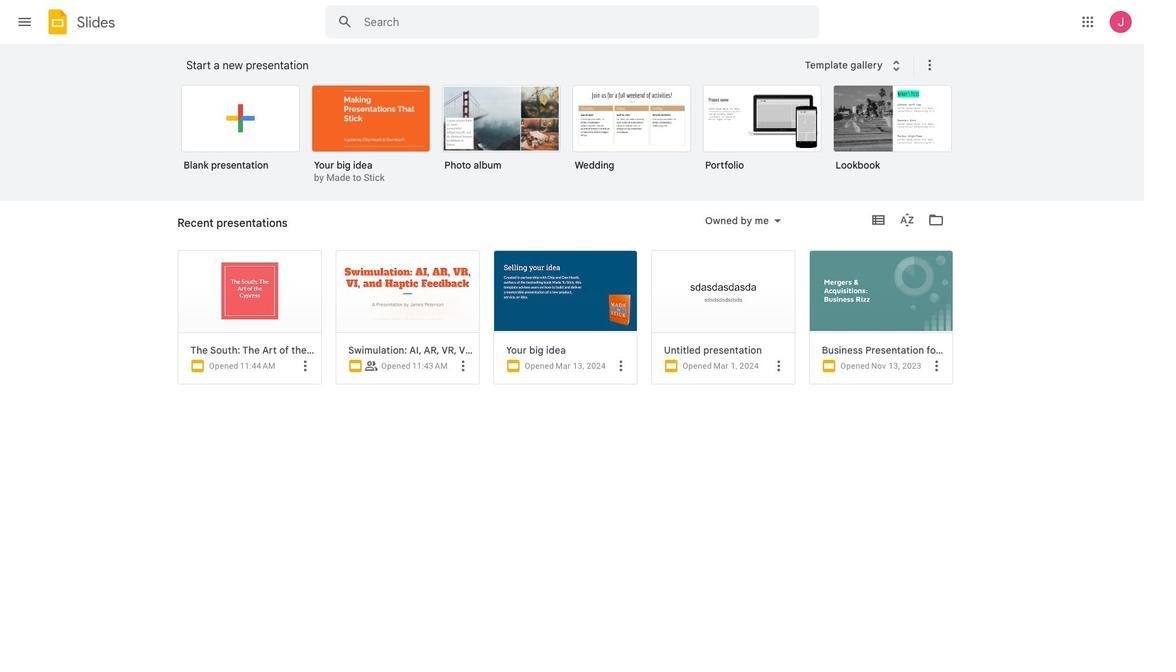 Task type: locate. For each thing, give the bounding box(es) containing it.
1 more actions. popup button. image from the left
[[455, 358, 471, 374]]

1 horizontal spatial more actions. popup button. image
[[928, 358, 945, 374]]

0 vertical spatial heading
[[186, 44, 796, 88]]

sort options image
[[899, 231, 901, 244]]

swimulation: ai, ar, vr, vi, and haptic feedback google slides element
[[348, 345, 473, 357]]

more actions. popup button. image right last opened by me 11:44 am element
[[297, 358, 313, 374]]

medium image
[[189, 358, 206, 375], [505, 358, 521, 375], [663, 358, 679, 375], [821, 358, 837, 375]]

3 more actions. popup button. image from the left
[[770, 358, 787, 374]]

medium image for your big idea google slides element
[[505, 358, 521, 375]]

None search field
[[325, 5, 819, 38]]

more actions. popup button. image right last opened by me mar 1, 2024 element
[[770, 358, 787, 374]]

search image
[[331, 8, 359, 36]]

medium image for the south: the art of the cypress google slides element
[[189, 358, 206, 375]]

medium image down your big idea google slides element
[[505, 358, 521, 375]]

your big idea google slides element
[[506, 345, 631, 357]]

medium image down business presentation for serious business google slides "element" at the right bottom
[[821, 358, 837, 375]]

heading
[[186, 44, 796, 88], [177, 201, 287, 245]]

2 more actions. popup button. image from the left
[[613, 358, 629, 374]]

0 horizontal spatial more actions. popup button. image
[[455, 358, 471, 374]]

0 horizontal spatial more actions. popup button. image
[[297, 358, 313, 374]]

1 horizontal spatial more actions. popup button. image
[[613, 358, 629, 374]]

the south: the art of the cypress google slides element
[[190, 345, 315, 357]]

2 horizontal spatial more actions. popup button. image
[[770, 358, 787, 374]]

more actions. popup button. image right last opened by me 11:43 am element
[[455, 358, 471, 374]]

more actions. popup button. image
[[297, 358, 313, 374], [613, 358, 629, 374], [770, 358, 787, 374]]

1 vertical spatial heading
[[177, 201, 287, 245]]

3 medium image from the left
[[663, 358, 679, 375]]

list box
[[181, 82, 970, 202], [177, 102, 967, 661]]

more actions. popup button. image for swimulation: ai, ar, vr, vi, and haptic feedback google slides element on the left of the page
[[455, 358, 471, 374]]

option
[[181, 85, 300, 181], [311, 85, 430, 185], [442, 85, 560, 181], [572, 85, 691, 181], [702, 85, 821, 181], [833, 85, 952, 181], [320, 102, 479, 661], [177, 251, 322, 385], [493, 251, 637, 385], [651, 251, 795, 385], [809, 251, 953, 385]]

4 medium image from the left
[[821, 358, 837, 375]]

business presentation for serious business google slides element
[[822, 345, 947, 357]]

medium image down the south: the art of the cypress google slides element
[[189, 358, 206, 375]]

untitled presentation google slides element
[[664, 345, 789, 357]]

2 more actions. popup button. image from the left
[[928, 358, 945, 374]]

2 medium image from the left
[[505, 358, 521, 375]]

last opened by me nov 13, 2023 element
[[871, 362, 922, 371]]

more actions. popup button. image for the south: the art of the cypress google slides element
[[297, 358, 313, 374]]

more actions. popup button. image right last opened by me nov 13, 2023 element
[[928, 358, 945, 374]]

more actions. popup button. image right the last opened by me mar 13, 2024 "element"
[[613, 358, 629, 374]]

1 more actions. popup button. image from the left
[[297, 358, 313, 374]]

more actions. popup button. image for your big idea google slides element
[[613, 358, 629, 374]]

1 medium image from the left
[[189, 358, 206, 375]]

more actions. popup button. image
[[455, 358, 471, 374], [928, 358, 945, 374]]

more actions. popup button. image for business presentation for serious business google slides "element" at the right bottom
[[928, 358, 945, 374]]

medium image down untitled presentation google slides element
[[663, 358, 679, 375]]

medium image for untitled presentation google slides element
[[663, 358, 679, 375]]



Task type: describe. For each thing, give the bounding box(es) containing it.
main menu image
[[16, 14, 33, 30]]

last opened by me 11:44 am element
[[240, 362, 276, 371]]

medium image
[[347, 358, 363, 375]]

template gallery image
[[888, 58, 905, 74]]

more actions. image
[[919, 57, 938, 73]]

list view image
[[870, 212, 886, 229]]

last opened by me mar 13, 2024 element
[[556, 362, 606, 371]]

last opened by me 11:43 am element
[[412, 362, 448, 371]]

medium image for business presentation for serious business google slides "element" at the right bottom
[[821, 358, 837, 375]]

Search bar text field
[[364, 16, 785, 30]]

last opened by me mar 1, 2024 element
[[713, 362, 759, 371]]

more actions. popup button. image for untitled presentation google slides element
[[770, 358, 787, 374]]



Task type: vqa. For each thing, say whether or not it's contained in the screenshot.
Help to the left
no



